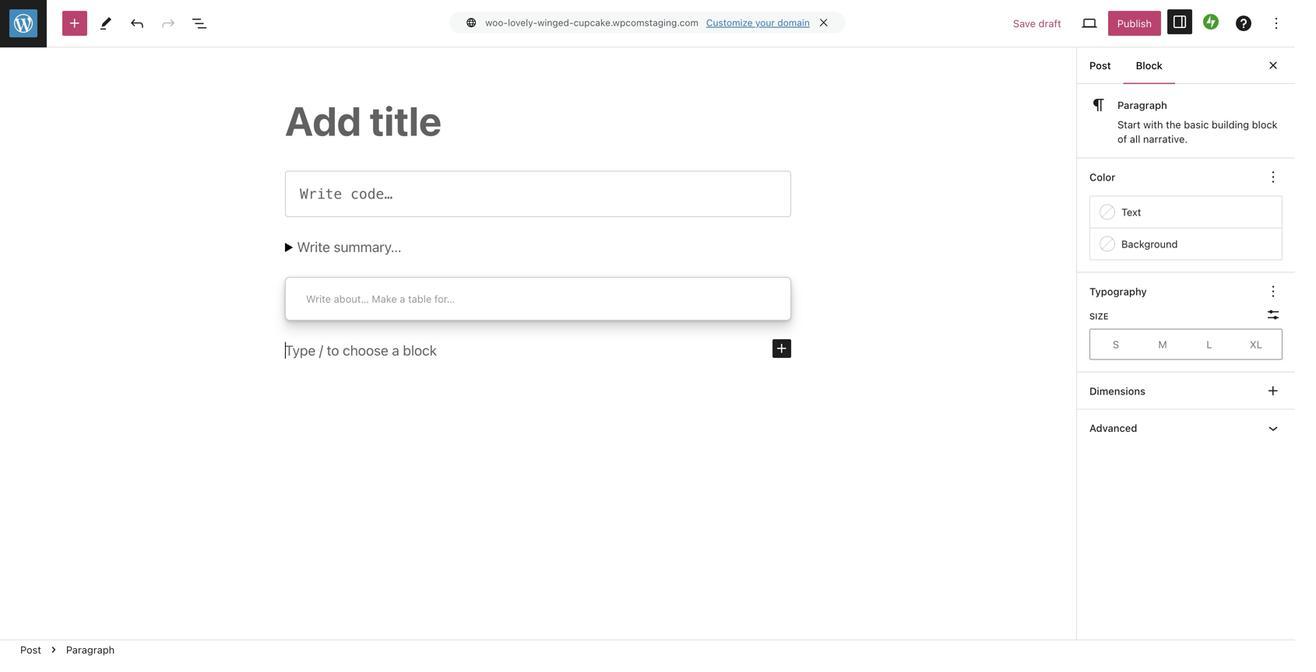 Task type: locate. For each thing, give the bounding box(es) containing it.
1 vertical spatial post
[[20, 644, 41, 656]]

0 horizontal spatial paragraph
[[66, 644, 115, 656]]

view image
[[1080, 14, 1099, 33]]

start with the basic building block of all narrative.
[[1118, 119, 1278, 145]]

post button
[[1077, 47, 1123, 84], [14, 641, 47, 660]]

publish button
[[1108, 11, 1161, 36]]

Small button
[[1093, 332, 1139, 357]]

settings image
[[1170, 12, 1189, 31]]

publish
[[1117, 18, 1152, 29]]

jetpack image
[[1203, 14, 1219, 30]]

1 vertical spatial paragraph
[[66, 644, 115, 656]]

1 vertical spatial post button
[[14, 641, 47, 660]]

options image
[[1267, 14, 1286, 33]]

advanced
[[1089, 423, 1137, 434]]

1 horizontal spatial paragraph
[[1118, 99, 1167, 111]]

set custom size image
[[1264, 306, 1283, 324]]

narrative.
[[1143, 133, 1188, 145]]

editor content region
[[0, 48, 1076, 640]]

1 horizontal spatial post
[[1089, 60, 1111, 71]]

0 horizontal spatial post
[[20, 644, 41, 656]]

with
[[1143, 119, 1163, 131]]

cupcake.wpcomstaging.com
[[574, 17, 698, 28]]

block
[[1252, 119, 1278, 131]]

tab list
[[1077, 47, 1175, 84]]

0 horizontal spatial post button
[[14, 641, 47, 660]]

0 vertical spatial post button
[[1077, 47, 1123, 84]]

tab list containing post
[[1077, 47, 1175, 84]]

woo-lovely-winged-cupcake.wpcomstaging.com customize your domain
[[485, 17, 810, 28]]

post
[[1089, 60, 1111, 71], [20, 644, 41, 656]]

toggle block inserter image
[[65, 14, 84, 33]]

dimensions
[[1089, 386, 1146, 397]]

l
[[1207, 339, 1212, 351]]

post inside block breadcrumb list
[[20, 644, 41, 656]]

save
[[1013, 18, 1036, 29]]

start
[[1118, 119, 1141, 131]]

add block image
[[773, 340, 791, 358]]

paragraph
[[1118, 99, 1167, 111], [66, 644, 115, 656]]

Large button
[[1186, 332, 1233, 357]]

redo image
[[159, 14, 178, 33]]

help image
[[1234, 14, 1253, 33]]

undo image
[[128, 14, 146, 33]]

customize your domain button
[[706, 17, 810, 28]]



Task type: describe. For each thing, give the bounding box(es) containing it.
xl
[[1250, 339, 1262, 351]]

background
[[1121, 238, 1178, 250]]

typography options image
[[1264, 282, 1283, 301]]

color options image
[[1264, 168, 1283, 187]]

text
[[1121, 206, 1141, 218]]

lovely-
[[508, 17, 537, 28]]

m
[[1158, 339, 1167, 351]]

building
[[1212, 119, 1249, 131]]

of
[[1118, 133, 1127, 145]]

text button
[[1090, 197, 1282, 228]]

0 vertical spatial post
[[1089, 60, 1111, 71]]

typography
[[1089, 286, 1147, 298]]

advanced button
[[1077, 410, 1295, 447]]

basic
[[1184, 119, 1209, 131]]

block button
[[1123, 47, 1175, 84]]

dimensions options image
[[1264, 382, 1283, 401]]

customize
[[706, 17, 753, 28]]

size
[[1089, 311, 1109, 322]]

font size option group
[[1089, 329, 1283, 360]]

Medium button
[[1139, 332, 1186, 357]]

size element
[[1089, 311, 1109, 323]]

0 vertical spatial paragraph
[[1118, 99, 1167, 111]]

paragraph inside block breadcrumb list
[[66, 644, 115, 656]]

save draft
[[1013, 18, 1061, 29]]

block
[[1136, 60, 1163, 71]]

woo-
[[485, 17, 508, 28]]

the
[[1166, 119, 1181, 131]]

document overview image
[[190, 14, 209, 33]]

Extra Large button
[[1233, 332, 1280, 357]]

your
[[755, 17, 775, 28]]

background button
[[1090, 229, 1282, 260]]

domain
[[777, 17, 810, 28]]

color
[[1089, 171, 1115, 183]]

tools image
[[97, 14, 115, 33]]

winged-
[[537, 17, 574, 28]]

save draft button
[[1004, 11, 1071, 36]]

draft
[[1039, 18, 1061, 29]]

block breadcrumb list
[[0, 641, 135, 660]]

close settings image
[[1264, 56, 1283, 75]]

all
[[1130, 133, 1140, 145]]

1 horizontal spatial post button
[[1077, 47, 1123, 84]]

s
[[1113, 339, 1119, 351]]



Task type: vqa. For each thing, say whether or not it's contained in the screenshot.
"Save draft" BUTTON
yes



